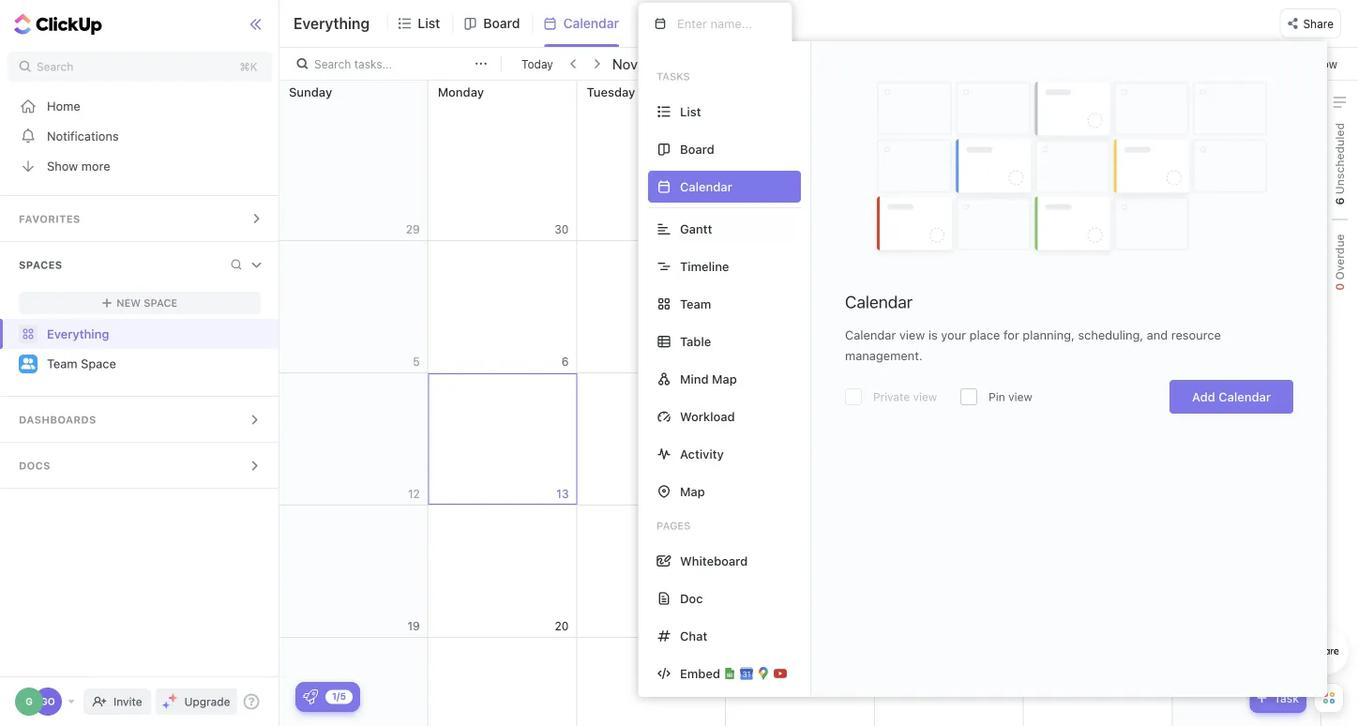 Task type: describe. For each thing, give the bounding box(es) containing it.
6
[[1334, 197, 1347, 205]]

1 horizontal spatial map
[[712, 372, 737, 386]]

1 cell from the left
[[875, 506, 1024, 637]]

search tasks...
[[314, 57, 392, 70]]

search for search tasks...
[[314, 57, 351, 70]]

notifications
[[47, 129, 119, 143]]

favorites button
[[0, 196, 280, 241]]

show more
[[47, 159, 110, 173]]

view right private
[[914, 390, 938, 404]]

view button
[[638, 12, 705, 35]]

3 cell from the left
[[1172, 506, 1322, 637]]

management.
[[846, 349, 923, 363]]

sunday
[[289, 84, 332, 99]]

upgrade
[[184, 695, 230, 709]]

1 row from the top
[[280, 81, 1322, 241]]

assignees
[[1222, 57, 1277, 70]]

view
[[670, 15, 699, 31]]

onboarding checklist button image
[[303, 690, 318, 705]]

today
[[522, 57, 554, 70]]

private view
[[874, 390, 938, 404]]

place
[[970, 328, 1001, 342]]

13
[[557, 488, 569, 501]]

Enter name... field
[[676, 15, 777, 31]]

new
[[117, 297, 141, 309]]

dashboards
[[19, 414, 96, 426]]

board link
[[484, 0, 528, 47]]

0 horizontal spatial map
[[680, 485, 706, 499]]

1 vertical spatial board
[[680, 142, 715, 156]]

grid containing sunday
[[279, 81, 1322, 726]]

space for team space
[[81, 357, 116, 371]]

planning,
[[1023, 328, 1075, 342]]

view for private view
[[1009, 390, 1033, 404]]

chat
[[680, 629, 708, 643]]

workload
[[680, 410, 736, 424]]

0 horizontal spatial list
[[418, 15, 440, 31]]

doc
[[680, 592, 703, 606]]

share
[[1304, 17, 1335, 30]]

team for team space
[[47, 357, 78, 371]]

calendar inside 'link'
[[564, 15, 619, 31]]

14
[[706, 488, 718, 501]]

Search tasks... text field
[[314, 51, 470, 77]]

0
[[1334, 283, 1347, 291]]

everything link
[[0, 319, 280, 349]]

more
[[81, 159, 110, 173]]

resource
[[1172, 328, 1222, 342]]

1 horizontal spatial everything
[[294, 14, 370, 32]]

whiteboard
[[680, 554, 748, 568]]

unscheduled
[[1334, 123, 1347, 197]]

row containing 19
[[280, 506, 1322, 638]]

search for search
[[37, 60, 73, 73]]

sidebar navigation
[[0, 0, 280, 726]]

me button
[[1154, 53, 1198, 75]]

show
[[47, 159, 78, 173]]

team space
[[47, 357, 116, 371]]

tuesday
[[587, 84, 636, 99]]

monday
[[438, 84, 484, 99]]

home
[[47, 99, 80, 113]]

19
[[408, 620, 420, 633]]



Task type: locate. For each thing, give the bounding box(es) containing it.
friday
[[1034, 84, 1070, 99]]

0 horizontal spatial team
[[47, 357, 78, 371]]

0 vertical spatial team
[[680, 297, 712, 311]]

space for new space
[[144, 297, 178, 309]]

add
[[1193, 390, 1216, 404]]

is
[[929, 328, 938, 342]]

map right mind
[[712, 372, 737, 386]]

0 horizontal spatial everything
[[47, 327, 109, 341]]

team space link
[[47, 349, 263, 379]]

overdue
[[1334, 234, 1347, 283]]

1 horizontal spatial space
[[144, 297, 178, 309]]

task
[[1275, 692, 1300, 705]]

search
[[314, 57, 351, 70], [37, 60, 73, 73]]

upgrade link
[[155, 689, 238, 715]]

space down everything link
[[81, 357, 116, 371]]

view
[[900, 328, 926, 342], [914, 390, 938, 404], [1009, 390, 1033, 404]]

tasks
[[657, 70, 690, 83]]

view for calendar
[[900, 328, 926, 342]]

1 horizontal spatial search
[[314, 57, 351, 70]]

everything inside 'sidebar' navigation
[[47, 327, 109, 341]]

1 vertical spatial everything
[[47, 327, 109, 341]]

view inside calendar view is your place for planning, scheduling, and resource management.
[[900, 328, 926, 342]]

0 vertical spatial space
[[144, 297, 178, 309]]

everything up search tasks...
[[294, 14, 370, 32]]

1 vertical spatial list
[[680, 105, 702, 119]]

0 vertical spatial board
[[484, 15, 520, 31]]

1 horizontal spatial board
[[680, 142, 715, 156]]

4 row from the top
[[280, 506, 1322, 638]]

0 horizontal spatial search
[[37, 60, 73, 73]]

1/5
[[332, 691, 346, 702]]

team for team
[[680, 297, 712, 311]]

space right new
[[144, 297, 178, 309]]

for
[[1004, 328, 1020, 342]]

1 horizontal spatial team
[[680, 297, 712, 311]]

calendar inside calendar view is your place for planning, scheduling, and resource management.
[[846, 328, 897, 342]]

0 vertical spatial everything
[[294, 14, 370, 32]]

21
[[706, 620, 718, 633]]

0 vertical spatial map
[[712, 372, 737, 386]]

1 vertical spatial map
[[680, 485, 706, 499]]

search up sunday
[[314, 57, 351, 70]]

onboarding checklist button element
[[303, 690, 318, 705]]

timeline
[[680, 260, 730, 274]]

user group image
[[21, 358, 35, 369]]

embed
[[680, 667, 721, 681]]

mind
[[680, 372, 709, 386]]

scheduling,
[[1079, 328, 1144, 342]]

⌘k
[[240, 60, 258, 73]]

view right pin
[[1009, 390, 1033, 404]]

mind map
[[680, 372, 737, 386]]

board up today button
[[484, 15, 520, 31]]

grid
[[279, 81, 1322, 726]]

tasks...
[[354, 57, 392, 70]]

gantt
[[680, 222, 713, 236]]

invite
[[114, 695, 142, 709]]

and
[[1148, 328, 1169, 342]]

space
[[144, 297, 178, 309], [81, 357, 116, 371]]

everything up 'team space'
[[47, 327, 109, 341]]

team
[[680, 297, 712, 311], [47, 357, 78, 371]]

list link
[[418, 0, 448, 47]]

0 vertical spatial list
[[418, 15, 440, 31]]

row containing 13
[[280, 374, 1322, 506]]

saturday
[[1183, 84, 1235, 99]]

map
[[712, 372, 737, 386], [680, 485, 706, 499]]

thursday
[[885, 84, 939, 99]]

row
[[280, 81, 1322, 241], [280, 241, 1322, 374], [280, 374, 1322, 506], [280, 506, 1322, 638], [280, 638, 1322, 726]]

new space
[[117, 297, 178, 309]]

everything
[[294, 14, 370, 32], [47, 327, 109, 341]]

me
[[1174, 57, 1190, 70]]

docs
[[19, 460, 51, 472]]

search up home
[[37, 60, 73, 73]]

1 horizontal spatial list
[[680, 105, 702, 119]]

calendar view is your place for planning, scheduling, and resource management.
[[846, 328, 1222, 363]]

add calendar
[[1193, 390, 1272, 404]]

3 row from the top
[[280, 374, 1322, 506]]

pin view
[[989, 390, 1033, 404]]

your
[[942, 328, 967, 342]]

table
[[680, 335, 712, 349]]

1 vertical spatial space
[[81, 357, 116, 371]]

2 cell from the left
[[1024, 506, 1173, 637]]

calendar link
[[564, 0, 627, 47]]

2 row from the top
[[280, 241, 1322, 374]]

activity
[[680, 447, 724, 461]]

share button
[[1281, 8, 1342, 38]]

search inside 'sidebar' navigation
[[37, 60, 73, 73]]

view left is
[[900, 328, 926, 342]]

list
[[418, 15, 440, 31], [680, 105, 702, 119]]

list up search tasks... text box
[[418, 15, 440, 31]]

board down tasks
[[680, 142, 715, 156]]

assignees button
[[1198, 53, 1285, 75]]

map left 14
[[680, 485, 706, 499]]

pages
[[657, 520, 691, 532]]

calendar
[[564, 15, 619, 31], [846, 292, 913, 312], [846, 328, 897, 342], [1219, 390, 1272, 404]]

1 vertical spatial team
[[47, 357, 78, 371]]

team inside the team space link
[[47, 357, 78, 371]]

5 row from the top
[[280, 638, 1322, 726]]

team up table
[[680, 297, 712, 311]]

board
[[484, 15, 520, 31], [680, 142, 715, 156]]

cell
[[875, 506, 1024, 637], [1024, 506, 1173, 637], [1172, 506, 1322, 637]]

notifications link
[[0, 121, 280, 151]]

team right user group image
[[47, 357, 78, 371]]

home link
[[0, 91, 280, 121]]

0 horizontal spatial space
[[81, 357, 116, 371]]

20
[[555, 620, 569, 633]]

pin
[[989, 390, 1006, 404]]

list down tasks
[[680, 105, 702, 119]]

favorites
[[19, 213, 80, 225]]

private
[[874, 390, 911, 404]]

today button
[[518, 54, 557, 73]]

0 horizontal spatial board
[[484, 15, 520, 31]]



Task type: vqa. For each thing, say whether or not it's contained in the screenshot.
the topmost the Board
yes



